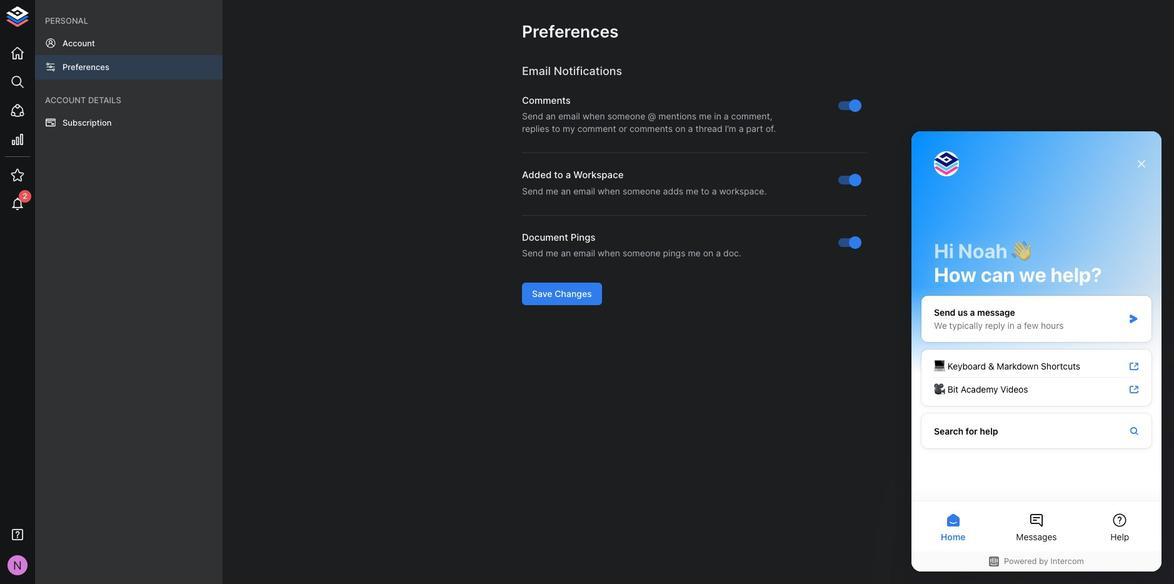 Task type: vqa. For each thing, say whether or not it's contained in the screenshot.
Workspace notes are visible to all members and guests. text box
no



Task type: describe. For each thing, give the bounding box(es) containing it.
subscription
[[63, 117, 112, 127]]

a left workspace
[[566, 169, 571, 181]]

an inside the comments send an email when someone @ mentions me in a comment, replies to my comment or comments on a thread i'm a part of.
[[546, 111, 556, 122]]

someone inside "added to a workspace send me an email when someone adds me to a workspace."
[[623, 186, 661, 196]]

someone inside document pings send me an email when someone pings me on a doc.
[[623, 248, 661, 259]]

comment
[[578, 123, 616, 134]]

i'm
[[725, 123, 737, 134]]

on inside the comments send an email when someone @ mentions me in a comment, replies to my comment or comments on a thread i'm a part of.
[[675, 123, 686, 134]]

comments send an email when someone @ mentions me in a comment, replies to my comment or comments on a thread i'm a part of.
[[522, 95, 776, 134]]

notifications
[[554, 64, 622, 78]]

n
[[13, 558, 22, 572]]

in
[[714, 111, 722, 122]]

changes
[[555, 288, 592, 299]]

on inside document pings send me an email when someone pings me on a doc.
[[703, 248, 714, 259]]

an inside "added to a workspace send me an email when someone adds me to a workspace."
[[561, 186, 571, 196]]

2 vertical spatial to
[[701, 186, 710, 196]]

added
[[522, 169, 552, 181]]

thread
[[696, 123, 723, 134]]

comments
[[630, 123, 673, 134]]

of.
[[766, 123, 776, 134]]

account details
[[45, 95, 121, 105]]

email
[[522, 64, 551, 78]]

a right i'm
[[739, 123, 744, 134]]

email inside document pings send me an email when someone pings me on a doc.
[[574, 248, 595, 259]]

comments
[[522, 95, 571, 106]]

n button
[[4, 552, 31, 579]]

me right the adds on the top right of page
[[686, 186, 699, 196]]

workspace.
[[719, 186, 767, 196]]

1 horizontal spatial preferences
[[522, 21, 619, 41]]

1 vertical spatial to
[[554, 169, 563, 181]]

when inside "added to a workspace send me an email when someone adds me to a workspace."
[[598, 186, 620, 196]]

2
[[23, 191, 27, 201]]

email notifications
[[522, 64, 622, 78]]

when inside document pings send me an email when someone pings me on a doc.
[[598, 248, 620, 259]]

preferences link
[[35, 55, 223, 79]]

a inside document pings send me an email when someone pings me on a doc.
[[716, 248, 721, 259]]

my
[[563, 123, 575, 134]]

to inside the comments send an email when someone @ mentions me in a comment, replies to my comment or comments on a thread i'm a part of.
[[552, 123, 560, 134]]

me inside the comments send an email when someone @ mentions me in a comment, replies to my comment or comments on a thread i'm a part of.
[[699, 111, 712, 122]]



Task type: locate. For each thing, give the bounding box(es) containing it.
part
[[746, 123, 763, 134]]

someone left the adds on the top right of page
[[623, 186, 661, 196]]

adds
[[663, 186, 684, 196]]

on left doc.
[[703, 248, 714, 259]]

me right pings
[[688, 248, 701, 259]]

1 vertical spatial preferences
[[63, 62, 109, 72]]

account
[[45, 95, 86, 105]]

details
[[88, 95, 121, 105]]

email inside "added to a workspace send me an email when someone adds me to a workspace."
[[574, 186, 595, 196]]

me
[[699, 111, 712, 122], [546, 186, 559, 196], [686, 186, 699, 196], [546, 248, 559, 259], [688, 248, 701, 259]]

save
[[532, 288, 553, 299]]

or
[[619, 123, 627, 134]]

a left doc.
[[716, 248, 721, 259]]

when inside the comments send an email when someone @ mentions me in a comment, replies to my comment or comments on a thread i'm a part of.
[[583, 111, 605, 122]]

0 vertical spatial on
[[675, 123, 686, 134]]

0 vertical spatial when
[[583, 111, 605, 122]]

1 send from the top
[[522, 111, 543, 122]]

1 vertical spatial when
[[598, 186, 620, 196]]

preferences
[[522, 21, 619, 41], [63, 62, 109, 72]]

an down 'pings'
[[561, 248, 571, 259]]

me down added
[[546, 186, 559, 196]]

2 send from the top
[[522, 186, 543, 196]]

send inside "added to a workspace send me an email when someone adds me to a workspace."
[[522, 186, 543, 196]]

to right added
[[554, 169, 563, 181]]

1 vertical spatial email
[[574, 186, 595, 196]]

to right the adds on the top right of page
[[701, 186, 710, 196]]

3 send from the top
[[522, 248, 543, 259]]

an inside document pings send me an email when someone pings me on a doc.
[[561, 248, 571, 259]]

me left in
[[699, 111, 712, 122]]

send
[[522, 111, 543, 122], [522, 186, 543, 196], [522, 248, 543, 259]]

document pings send me an email when someone pings me on a doc.
[[522, 232, 741, 259]]

1 vertical spatial on
[[703, 248, 714, 259]]

comment,
[[731, 111, 773, 122]]

a down mentions
[[688, 123, 693, 134]]

dialog
[[912, 131, 1162, 572]]

preferences down account on the left top of the page
[[63, 62, 109, 72]]

1 horizontal spatial on
[[703, 248, 714, 259]]

0 horizontal spatial preferences
[[63, 62, 109, 72]]

when
[[583, 111, 605, 122], [598, 186, 620, 196], [598, 248, 620, 259]]

workspace
[[574, 169, 624, 181]]

me down document
[[546, 248, 559, 259]]

an down "comments"
[[546, 111, 556, 122]]

on down mentions
[[675, 123, 686, 134]]

1 vertical spatial send
[[522, 186, 543, 196]]

personal
[[45, 16, 88, 26]]

when down workspace
[[598, 186, 620, 196]]

send down added
[[522, 186, 543, 196]]

2 vertical spatial email
[[574, 248, 595, 259]]

someone inside the comments send an email when someone @ mentions me in a comment, replies to my comment or comments on a thread i'm a part of.
[[608, 111, 646, 122]]

save changes button
[[522, 283, 602, 305]]

email down 'pings'
[[574, 248, 595, 259]]

an
[[546, 111, 556, 122], [561, 186, 571, 196], [561, 248, 571, 259]]

0 vertical spatial an
[[546, 111, 556, 122]]

send down document
[[522, 248, 543, 259]]

when up comment
[[583, 111, 605, 122]]

send inside the comments send an email when someone @ mentions me in a comment, replies to my comment or comments on a thread i'm a part of.
[[522, 111, 543, 122]]

when up save changes button
[[598, 248, 620, 259]]

0 vertical spatial to
[[552, 123, 560, 134]]

a right in
[[724, 111, 729, 122]]

someone
[[608, 111, 646, 122], [623, 186, 661, 196], [623, 248, 661, 259]]

document
[[522, 232, 568, 243]]

a left workspace.
[[712, 186, 717, 196]]

0 vertical spatial send
[[522, 111, 543, 122]]

1 vertical spatial an
[[561, 186, 571, 196]]

an up 'pings'
[[561, 186, 571, 196]]

2 vertical spatial send
[[522, 248, 543, 259]]

subscription link
[[35, 111, 223, 134]]

account
[[63, 38, 95, 48]]

someone up or
[[608, 111, 646, 122]]

@
[[648, 111, 656, 122]]

email down workspace
[[574, 186, 595, 196]]

account link
[[35, 31, 223, 55]]

0 vertical spatial preferences
[[522, 21, 619, 41]]

send inside document pings send me an email when someone pings me on a doc.
[[522, 248, 543, 259]]

pings
[[663, 248, 686, 259]]

mentions
[[659, 111, 697, 122]]

2 vertical spatial someone
[[623, 248, 661, 259]]

2 vertical spatial an
[[561, 248, 571, 259]]

a
[[724, 111, 729, 122], [688, 123, 693, 134], [739, 123, 744, 134], [566, 169, 571, 181], [712, 186, 717, 196], [716, 248, 721, 259]]

pings
[[571, 232, 596, 243]]

on
[[675, 123, 686, 134], [703, 248, 714, 259]]

email
[[558, 111, 580, 122], [574, 186, 595, 196], [574, 248, 595, 259]]

doc.
[[724, 248, 741, 259]]

added to a workspace send me an email when someone adds me to a workspace.
[[522, 169, 767, 196]]

to left my
[[552, 123, 560, 134]]

to
[[552, 123, 560, 134], [554, 169, 563, 181], [701, 186, 710, 196]]

send up replies
[[522, 111, 543, 122]]

0 vertical spatial someone
[[608, 111, 646, 122]]

preferences up "email notifications" on the top of the page
[[522, 21, 619, 41]]

2 vertical spatial when
[[598, 248, 620, 259]]

email inside the comments send an email when someone @ mentions me in a comment, replies to my comment or comments on a thread i'm a part of.
[[558, 111, 580, 122]]

0 vertical spatial email
[[558, 111, 580, 122]]

1 vertical spatial someone
[[623, 186, 661, 196]]

save changes
[[532, 288, 592, 299]]

replies
[[522, 123, 550, 134]]

email up my
[[558, 111, 580, 122]]

0 horizontal spatial on
[[675, 123, 686, 134]]

someone left pings
[[623, 248, 661, 259]]



